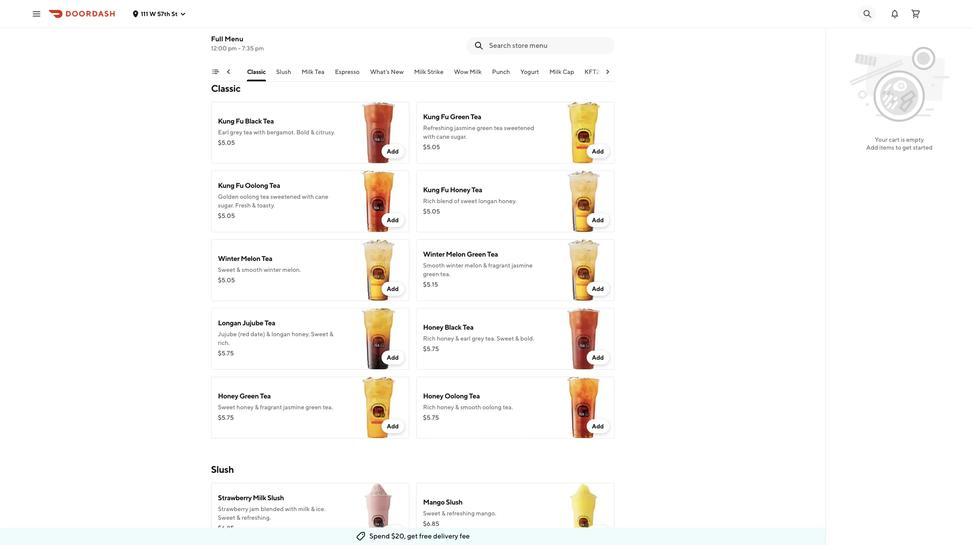Task type: describe. For each thing, give the bounding box(es) containing it.
tea. inside honey green tea sweet honey & fragrant jasmine green tea. $5.75
[[323, 404, 333, 411]]

refreshing
[[423, 124, 454, 131]]

honey inside kung fu honey tea rich blend of sweet longan honey. $5.05
[[450, 186, 471, 194]]

kung for kung fu honey tea
[[423, 186, 440, 194]]

sugar. inside "kung fu green tea refreshing jasmine green tea sweetened with cane sugar. $5.05"
[[451, 133, 467, 140]]

sweet inside longan jujube tea jujube (red date) & longan honey. sweet & rich. $5.75
[[311, 331, 329, 338]]

111 w 57th st button
[[132, 10, 186, 17]]

cap
[[563, 68, 575, 75]]

box
[[633, 68, 644, 75]]

milk strike button
[[414, 67, 444, 81]]

add button for kung fu black tea
[[382, 144, 404, 158]]

kft2go bundle box button
[[585, 67, 644, 81]]

kung for kung fu green tea
[[423, 113, 440, 121]]

with inside america's favorite cookie paired with freshly cooked wow bubbles. milk & cookies, what's not to love?
[[307, 18, 319, 25]]

add button for winter melon tea
[[382, 282, 404, 296]]

0 horizontal spatial get
[[408, 532, 418, 540]]

smooth inside winter melon tea sweet & smooth winter melon. $5.05
[[242, 266, 263, 273]]

with inside the jasmine green tea & milk powder. sweetened with natural cane sugar.
[[456, 27, 468, 34]]

add for winter melon tea
[[387, 285, 399, 292]]

green inside honey green tea sweet honey & fragrant jasmine green tea. $5.75
[[306, 404, 322, 411]]

milk inside the jasmine green tea & milk powder. sweetened with natural cane sugar.
[[480, 18, 491, 25]]

popular items button
[[199, 67, 237, 81]]

sugar. for tea
[[218, 202, 234, 209]]

oolong inside kung fu oolong tea golden oolong tea sweetened with cane sugar. fresh & toasty. $5.05
[[245, 181, 268, 190]]

2 strawberry from the top
[[218, 505, 249, 512]]

$5.05 inside "kung fu green tea refreshing jasmine green tea sweetened with cane sugar. $5.05"
[[423, 144, 440, 151]]

tea inside winter melon tea sweet & smooth winter melon. $5.05
[[262, 254, 273, 263]]

empty
[[907, 136, 925, 143]]

blend
[[437, 197, 453, 204]]

add button for kung fu green tea
[[587, 144, 610, 158]]

america's
[[218, 18, 245, 25]]

sweet inside honey green tea sweet honey & fragrant jasmine green tea. $5.75
[[218, 404, 235, 411]]

black inside the kung fu black tea earl grey tea with bergamot. bold & citrusy. $5.05
[[245, 117, 262, 125]]

add for honey green tea
[[387, 423, 399, 430]]

what's new
[[370, 68, 404, 75]]

kft2go
[[585, 68, 610, 75]]

bold
[[297, 129, 310, 136]]

fu for oolong
[[236, 181, 244, 190]]

to inside your cart is empty add items to get started
[[896, 144, 902, 151]]

toasty.
[[257, 202, 275, 209]]

to inside america's favorite cookie paired with freshly cooked wow bubbles. milk & cookies, what's not to love?
[[229, 36, 234, 43]]

kung fu honey tea image
[[553, 171, 615, 232]]

rich inside kung fu honey tea rich blend of sweet longan honey. $5.05
[[423, 197, 436, 204]]

fee
[[460, 532, 470, 540]]

mango.
[[476, 510, 497, 517]]

tea. inside the winter melon green tea smooth winter melon & fragrant jasmine green tea. $5.15
[[441, 271, 451, 278]]

milk inside america's favorite cookie paired with freshly cooked wow bubbles. milk & cookies, what's not to love?
[[279, 27, 291, 34]]

refreshing
[[447, 510, 475, 517]]

popular items
[[199, 68, 237, 75]]

oolong inside honey oolong tea rich honey & smooth oolong tea. $5.75
[[445, 392, 468, 400]]

add for kung fu black tea
[[387, 148, 399, 155]]

jasmine inside the winter melon green tea smooth winter melon & fragrant jasmine green tea. $5.15
[[512, 262, 533, 269]]

refreshing.
[[242, 514, 271, 521]]

jasmine inside "kung fu green tea refreshing jasmine green tea sweetened with cane sugar. $5.05"
[[455, 124, 476, 131]]

menu
[[225, 35, 244, 43]]

honey oolong tea image
[[553, 377, 615, 438]]

winter melon tea sweet & smooth winter melon. $5.05
[[218, 254, 301, 284]]

popular
[[199, 68, 220, 75]]

add button for kung fu honey tea
[[587, 213, 610, 227]]

-
[[238, 45, 241, 52]]

& inside the "mango slush sweet & refreshing mango. $6.85"
[[442, 510, 446, 517]]

& inside honey oolong tea rich honey & smooth oolong tea. $5.75
[[456, 404, 460, 411]]

wow
[[240, 27, 253, 34]]

sweetened inside kung fu oolong tea golden oolong tea sweetened with cane sugar. fresh & toasty. $5.05
[[271, 193, 301, 200]]

add for longan jujube tea
[[387, 354, 399, 361]]

smooth inside honey oolong tea rich honey & smooth oolong tea. $5.75
[[461, 404, 482, 411]]

green for melon
[[467, 250, 486, 258]]

espresso button
[[335, 67, 360, 81]]

Item Search search field
[[490, 41, 608, 50]]

$5.05 inside the kung fu black tea earl grey tea with bergamot. bold & citrusy. $5.05
[[218, 139, 235, 146]]

spend $20, get free delivery fee
[[370, 532, 470, 540]]

honey for oolong
[[437, 404, 454, 411]]

your
[[876, 136, 888, 143]]

$5.15
[[423, 281, 438, 288]]

started
[[914, 144, 933, 151]]

add for honey black tea
[[592, 354, 604, 361]]

1 strawberry from the top
[[218, 494, 252, 502]]

is
[[902, 136, 906, 143]]

punch
[[492, 68, 510, 75]]

$6.85 inside strawberry milk slush strawberry jam blended with milk & ice. sweet & refreshing. $6.85
[[218, 525, 234, 532]]

tea inside the kung fu black tea earl grey tea with bergamot. bold & citrusy. $5.05
[[244, 129, 252, 136]]

america's favorite cookie paired with freshly cooked wow bubbles. milk & cookies, what's not to love?
[[218, 18, 339, 43]]

sugar. for &
[[504, 27, 521, 34]]

items
[[880, 144, 895, 151]]

full
[[211, 35, 223, 43]]

fresh
[[235, 202, 251, 209]]

tea inside the kung fu black tea earl grey tea with bergamot. bold & citrusy. $5.05
[[263, 117, 274, 125]]

milk tea
[[302, 68, 325, 75]]

slush inside strawberry milk slush strawberry jam blended with milk & ice. sweet & refreshing. $6.85
[[268, 494, 284, 502]]

espresso
[[335, 68, 360, 75]]

powder.
[[492, 18, 515, 25]]

12:00
[[211, 45, 227, 52]]

jasmine green tea & milk powder. sweetened with natural cane sugar.
[[423, 18, 521, 34]]

oolong inside kung fu oolong tea golden oolong tea sweetened with cane sugar. fresh & toasty. $5.05
[[240, 193, 259, 200]]

tea inside the winter melon green tea smooth winter melon & fragrant jasmine green tea. $5.15
[[488, 250, 498, 258]]

7:35
[[242, 45, 254, 52]]

mango slush image
[[553, 483, 615, 545]]

& inside the winter melon green tea smooth winter melon & fragrant jasmine green tea. $5.15
[[484, 262, 488, 269]]

$20,
[[392, 532, 406, 540]]

st
[[172, 10, 178, 17]]

green inside the winter melon green tea smooth winter melon & fragrant jasmine green tea. $5.15
[[423, 271, 439, 278]]

tea inside kung fu oolong tea golden oolong tea sweetened with cane sugar. fresh & toasty. $5.05
[[261, 193, 269, 200]]

longan inside longan jujube tea jujube (red date) & longan honey. sweet & rich. $5.75
[[272, 331, 291, 338]]

not
[[218, 36, 228, 43]]

milk left strike
[[414, 68, 426, 75]]

strawberry milk slush strawberry jam blended with milk & ice. sweet & refreshing. $6.85
[[218, 494, 326, 532]]

earl
[[461, 335, 471, 342]]

add for kung fu oolong tea
[[387, 217, 399, 224]]

add inside your cart is empty add items to get started
[[867, 144, 879, 151]]

kung fu oolong tea golden oolong tea sweetened with cane sugar. fresh & toasty. $5.05
[[218, 181, 329, 219]]

what's new button
[[370, 67, 404, 81]]

spend
[[370, 532, 390, 540]]

1 vertical spatial classic
[[211, 83, 241, 94]]

what's
[[370, 68, 390, 75]]

add button for winter melon green tea
[[587, 282, 610, 296]]

tea inside honey oolong tea rich honey & smooth oolong tea. $5.75
[[469, 392, 480, 400]]

tea inside "kung fu green tea refreshing jasmine green tea sweetened with cane sugar. $5.05"
[[471, 113, 482, 121]]

wow milk
[[454, 68, 482, 75]]

fragrant inside the winter melon green tea smooth winter melon & fragrant jasmine green tea. $5.15
[[489, 262, 511, 269]]

love?
[[236, 36, 251, 43]]

jasmine
[[423, 18, 446, 25]]

sweetened inside "kung fu green tea refreshing jasmine green tea sweetened with cane sugar. $5.05"
[[504, 124, 535, 131]]

jam
[[250, 505, 260, 512]]

honey black tea rich honey & earl grey tea. sweet & bold. $5.75
[[423, 323, 535, 352]]

with inside the kung fu black tea earl grey tea with bergamot. bold & citrusy. $5.05
[[254, 129, 266, 136]]

tea inside kung fu honey tea rich blend of sweet longan honey. $5.05
[[472, 186, 483, 194]]

w
[[149, 10, 156, 17]]

sweet inside winter melon tea sweet & smooth winter melon. $5.05
[[218, 266, 235, 273]]

add button for strawberry milk slush
[[382, 525, 404, 539]]

natural
[[469, 27, 489, 34]]

milk tea button
[[302, 67, 325, 81]]

green inside "kung fu green tea refreshing jasmine green tea sweetened with cane sugar. $5.05"
[[477, 124, 493, 131]]

golden
[[218, 193, 239, 200]]

kung for kung fu black tea
[[218, 117, 235, 125]]

bubbles.
[[254, 27, 278, 34]]

jasmine inside honey green tea sweet honey & fragrant jasmine green tea. $5.75
[[284, 404, 305, 411]]

0 items, open order cart image
[[911, 8, 922, 19]]

bundle
[[612, 68, 632, 75]]

honey. inside longan jujube tea jujube (red date) & longan honey. sweet & rich. $5.75
[[292, 331, 310, 338]]

tea. inside honey black tea rich honey & earl grey tea. sweet & bold. $5.75
[[486, 335, 496, 342]]

blended
[[261, 505, 284, 512]]

with inside kung fu oolong tea golden oolong tea sweetened with cane sugar. fresh & toasty. $5.05
[[302, 193, 314, 200]]

rich.
[[218, 339, 230, 346]]

1 pm from the left
[[228, 45, 237, 52]]

melon
[[465, 262, 482, 269]]

what's
[[321, 27, 339, 34]]

date)
[[251, 331, 265, 338]]

& inside the kung fu black tea earl grey tea with bergamot. bold & citrusy. $5.05
[[311, 129, 315, 136]]

sweet
[[461, 197, 478, 204]]

cane for &
[[490, 27, 503, 34]]

grey inside the kung fu black tea earl grey tea with bergamot. bold & citrusy. $5.05
[[230, 129, 242, 136]]

delivery
[[434, 532, 459, 540]]

$6.85 inside the "mango slush sweet & refreshing mango. $6.85"
[[423, 520, 440, 527]]

open menu image
[[31, 8, 42, 19]]

honey for black
[[437, 335, 454, 342]]

wow
[[454, 68, 469, 75]]

honey green tea image
[[348, 377, 410, 438]]

melon.
[[283, 266, 301, 273]]

add for kung fu honey tea
[[592, 217, 604, 224]]

honey black tea image
[[553, 308, 615, 370]]

& inside america's favorite cookie paired with freshly cooked wow bubbles. milk & cookies, what's not to love?
[[292, 27, 296, 34]]

tea inside "kung fu green tea refreshing jasmine green tea sweetened with cane sugar. $5.05"
[[494, 124, 503, 131]]

smooth
[[423, 262, 445, 269]]

strawberry milk slush image
[[348, 483, 410, 545]]

bergamot.
[[267, 129, 295, 136]]

kung for kung fu oolong tea
[[218, 181, 235, 190]]



Task type: vqa. For each thing, say whether or not it's contained in the screenshot.
$0 inside 61 min $0 delivery fee
no



Task type: locate. For each thing, give the bounding box(es) containing it.
kung fu black tea image
[[348, 102, 410, 164]]

$5.05
[[218, 139, 235, 146], [423, 144, 440, 151], [423, 208, 440, 215], [218, 212, 235, 219], [218, 277, 235, 284]]

green inside honey green tea sweet honey & fragrant jasmine green tea. $5.75
[[240, 392, 259, 400]]

winter for winter melon green tea
[[423, 250, 445, 258]]

sweet inside honey black tea rich honey & earl grey tea. sweet & bold. $5.75
[[497, 335, 514, 342]]

1 vertical spatial sugar.
[[451, 133, 467, 140]]

tea. inside honey oolong tea rich honey & smooth oolong tea. $5.75
[[503, 404, 513, 411]]

winter left melon at the left of the page
[[446, 262, 464, 269]]

0 vertical spatial sweetened
[[504, 124, 535, 131]]

2 rich from the top
[[423, 335, 436, 342]]

get left free
[[408, 532, 418, 540]]

winter left melon. at left
[[264, 266, 281, 273]]

winter melon green tea image
[[553, 239, 615, 301]]

notification bell image
[[890, 8, 901, 19]]

$5.05 up longan
[[218, 277, 235, 284]]

tea
[[315, 68, 325, 75], [471, 113, 482, 121], [263, 117, 274, 125], [270, 181, 280, 190], [472, 186, 483, 194], [488, 250, 498, 258], [262, 254, 273, 263], [265, 319, 276, 327], [463, 323, 474, 331], [260, 392, 271, 400], [469, 392, 480, 400]]

0 horizontal spatial winter
[[264, 266, 281, 273]]

0 horizontal spatial jasmine
[[284, 404, 305, 411]]

cookie
[[269, 18, 287, 25]]

milk cap
[[550, 68, 575, 75]]

0 horizontal spatial pm
[[228, 45, 237, 52]]

sweet inside strawberry milk slush strawberry jam blended with milk & ice. sweet & refreshing. $6.85
[[218, 514, 235, 521]]

2 vertical spatial sugar.
[[218, 202, 234, 209]]

kung up earl
[[218, 117, 235, 125]]

2 horizontal spatial jasmine
[[512, 262, 533, 269]]

green
[[450, 113, 470, 121], [467, 250, 486, 258], [240, 392, 259, 400]]

get
[[903, 144, 913, 151], [408, 532, 418, 540]]

$5.05 down refreshing
[[423, 144, 440, 151]]

honey inside honey oolong tea rich honey & smooth oolong tea. $5.75
[[437, 404, 454, 411]]

1 vertical spatial jasmine
[[512, 262, 533, 269]]

honey green tea sweet honey & fragrant jasmine green tea. $5.75
[[218, 392, 333, 421]]

oolong inside honey oolong tea rich honey & smooth oolong tea. $5.75
[[483, 404, 502, 411]]

cookies,
[[297, 27, 320, 34]]

add button for honey green tea
[[382, 419, 404, 433]]

kung up refreshing
[[423, 113, 440, 121]]

tea inside honey green tea sweet honey & fragrant jasmine green tea. $5.75
[[260, 392, 271, 400]]

fu inside the kung fu black tea earl grey tea with bergamot. bold & citrusy. $5.05
[[236, 117, 244, 125]]

milk inside strawberry milk slush strawberry jam blended with milk & ice. sweet & refreshing. $6.85
[[253, 494, 266, 502]]

cane
[[490, 27, 503, 34], [437, 133, 450, 140], [315, 193, 329, 200]]

0 vertical spatial jasmine
[[455, 124, 476, 131]]

milk inside 'button'
[[302, 68, 314, 75]]

0 vertical spatial honey.
[[499, 197, 517, 204]]

2 pm from the left
[[255, 45, 264, 52]]

0 vertical spatial longan
[[479, 197, 498, 204]]

0 horizontal spatial melon
[[241, 254, 261, 263]]

add button for honey oolong tea
[[587, 419, 610, 433]]

rich for honey oolong tea
[[423, 404, 436, 411]]

longan
[[218, 319, 241, 327]]

milk strike
[[414, 68, 444, 75]]

tea inside kung fu oolong tea golden oolong tea sweetened with cane sugar. fresh & toasty. $5.05
[[270, 181, 280, 190]]

0 horizontal spatial $6.85
[[218, 525, 234, 532]]

oolong
[[245, 181, 268, 190], [445, 392, 468, 400]]

1 vertical spatial smooth
[[461, 404, 482, 411]]

winter melon tea image
[[348, 239, 410, 301]]

bold.
[[521, 335, 535, 342]]

winter inside the winter melon green tea smooth winter melon & fragrant jasmine green tea. $5.15
[[446, 262, 464, 269]]

0 horizontal spatial to
[[229, 36, 234, 43]]

1 vertical spatial grey
[[472, 335, 484, 342]]

1 horizontal spatial black
[[445, 323, 462, 331]]

rich for honey black tea
[[423, 335, 436, 342]]

freshly
[[320, 18, 339, 25]]

$5.75 inside honey oolong tea rich honey & smooth oolong tea. $5.75
[[423, 414, 439, 421]]

kung fu green tea refreshing jasmine green tea sweetened with cane sugar. $5.05
[[423, 113, 535, 151]]

3 rich from the top
[[423, 404, 436, 411]]

1 vertical spatial honey.
[[292, 331, 310, 338]]

sugar. down refreshing
[[451, 133, 467, 140]]

1 vertical spatial strawberry
[[218, 505, 249, 512]]

1 vertical spatial oolong
[[445, 392, 468, 400]]

milk inside strawberry milk slush strawberry jam blended with milk & ice. sweet & refreshing. $6.85
[[298, 505, 310, 512]]

$6.85
[[423, 520, 440, 527], [218, 525, 234, 532]]

1 vertical spatial to
[[896, 144, 902, 151]]

kung inside kung fu oolong tea golden oolong tea sweetened with cane sugar. fresh & toasty. $5.05
[[218, 181, 235, 190]]

yogurt button
[[521, 67, 539, 81]]

honey for honey green tea
[[218, 392, 238, 400]]

1 horizontal spatial sweetened
[[504, 124, 535, 131]]

1 horizontal spatial $6.85
[[423, 520, 440, 527]]

melon inside the winter melon green tea smooth winter melon & fragrant jasmine green tea. $5.15
[[446, 250, 466, 258]]

add for mango slush
[[592, 529, 604, 536]]

1 horizontal spatial classic
[[247, 68, 266, 75]]

paired
[[288, 18, 306, 25]]

milk left cap at top
[[550, 68, 562, 75]]

add button for mango slush
[[587, 525, 610, 539]]

1 vertical spatial cane
[[437, 133, 450, 140]]

rich
[[423, 197, 436, 204], [423, 335, 436, 342], [423, 404, 436, 411]]

0 horizontal spatial winter
[[218, 254, 240, 263]]

kung fu honey tea rich blend of sweet longan honey. $5.05
[[423, 186, 517, 215]]

1 horizontal spatial jasmine
[[455, 124, 476, 131]]

honey inside honey black tea rich honey & earl grey tea. sweet & bold. $5.75
[[437, 335, 454, 342]]

0 horizontal spatial sugar.
[[218, 202, 234, 209]]

sweetened
[[423, 27, 455, 34]]

0 horizontal spatial oolong
[[245, 181, 268, 190]]

1 vertical spatial jujube
[[218, 331, 237, 338]]

fu for honey
[[441, 186, 449, 194]]

0 vertical spatial grey
[[230, 129, 242, 136]]

mango slush sweet & refreshing mango. $6.85
[[423, 498, 497, 527]]

1 vertical spatial green
[[467, 250, 486, 258]]

melon inside winter melon tea sweet & smooth winter melon. $5.05
[[241, 254, 261, 263]]

yogurt
[[521, 68, 539, 75]]

winter for winter melon tea
[[218, 254, 240, 263]]

$5.75 inside longan jujube tea jujube (red date) & longan honey. sweet & rich. $5.75
[[218, 350, 234, 357]]

honey. right date)
[[292, 331, 310, 338]]

1 horizontal spatial jujube
[[243, 319, 264, 327]]

sweet inside the "mango slush sweet & refreshing mango. $6.85"
[[423, 510, 441, 517]]

honey for honey oolong tea
[[423, 392, 444, 400]]

rich inside honey oolong tea rich honey & smooth oolong tea. $5.75
[[423, 404, 436, 411]]

0 vertical spatial green
[[450, 113, 470, 121]]

1 horizontal spatial sugar.
[[451, 133, 467, 140]]

cooked
[[218, 27, 239, 34]]

kung fu green tea image
[[553, 102, 615, 164]]

2 vertical spatial cane
[[315, 193, 329, 200]]

0 horizontal spatial oolong
[[240, 193, 259, 200]]

& inside honey green tea sweet honey & fragrant jasmine green tea. $5.75
[[255, 404, 259, 411]]

$5.05 down earl
[[218, 139, 235, 146]]

add for strawberry milk slush
[[387, 529, 399, 536]]

0 vertical spatial fragrant
[[489, 262, 511, 269]]

tea inside the jasmine green tea & milk powder. sweetened with natural cane sugar.
[[465, 18, 473, 25]]

slush button
[[276, 67, 291, 81]]

punch button
[[492, 67, 510, 81]]

0 vertical spatial classic
[[247, 68, 266, 75]]

show menu categories image
[[212, 68, 219, 75]]

1 horizontal spatial grey
[[472, 335, 484, 342]]

kung up blend
[[423, 186, 440, 194]]

0 horizontal spatial fragrant
[[260, 404, 282, 411]]

0 vertical spatial cane
[[490, 27, 503, 34]]

honey for green
[[237, 404, 254, 411]]

kung
[[423, 113, 440, 121], [218, 117, 235, 125], [218, 181, 235, 190], [423, 186, 440, 194]]

add button
[[382, 144, 404, 158], [587, 144, 610, 158], [382, 213, 404, 227], [587, 213, 610, 227], [382, 282, 404, 296], [587, 282, 610, 296], [382, 351, 404, 365], [587, 351, 610, 365], [382, 419, 404, 433], [587, 419, 610, 433], [382, 525, 404, 539], [587, 525, 610, 539]]

0 horizontal spatial jujube
[[218, 331, 237, 338]]

1 horizontal spatial honey.
[[499, 197, 517, 204]]

milk right wow
[[470, 68, 482, 75]]

green inside "kung fu green tea refreshing jasmine green tea sweetened with cane sugar. $5.05"
[[450, 113, 470, 121]]

kung fu black tea earl grey tea with bergamot. bold & citrusy. $5.05
[[218, 117, 335, 146]]

winter inside winter melon tea sweet & smooth winter melon. $5.05
[[218, 254, 240, 263]]

strike
[[428, 68, 444, 75]]

1 horizontal spatial winter
[[423, 250, 445, 258]]

0 horizontal spatial milk
[[298, 505, 310, 512]]

2 horizontal spatial cane
[[490, 27, 503, 34]]

with inside strawberry milk slush strawberry jam blended with milk & ice. sweet & refreshing. $6.85
[[285, 505, 297, 512]]

57th
[[157, 10, 170, 17]]

winter
[[446, 262, 464, 269], [264, 266, 281, 273]]

fragrant inside honey green tea sweet honey & fragrant jasmine green tea. $5.75
[[260, 404, 282, 411]]

jujube up "rich."
[[218, 331, 237, 338]]

add button for longan jujube tea
[[382, 351, 404, 365]]

0 vertical spatial oolong
[[240, 193, 259, 200]]

sugar. down powder.
[[504, 27, 521, 34]]

0 vertical spatial oolong
[[245, 181, 268, 190]]

0 horizontal spatial black
[[245, 117, 262, 125]]

1 vertical spatial black
[[445, 323, 462, 331]]

longan right date)
[[272, 331, 291, 338]]

slush inside the "mango slush sweet & refreshing mango. $6.85"
[[446, 498, 463, 506]]

tea inside longan jujube tea jujube (red date) & longan honey. sweet & rich. $5.75
[[265, 319, 276, 327]]

new
[[391, 68, 404, 75]]

1 horizontal spatial fragrant
[[489, 262, 511, 269]]

classic down popular items button
[[211, 83, 241, 94]]

honey inside honey black tea rich honey & earl grey tea. sweet & bold. $5.75
[[423, 323, 444, 331]]

0 vertical spatial black
[[245, 117, 262, 125]]

0 horizontal spatial classic
[[211, 83, 241, 94]]

winter inside winter melon tea sweet & smooth winter melon. $5.05
[[264, 266, 281, 273]]

& inside kung fu oolong tea golden oolong tea sweetened with cane sugar. fresh & toasty. $5.05
[[252, 202, 256, 209]]

1 horizontal spatial oolong
[[483, 404, 502, 411]]

2 horizontal spatial sugar.
[[504, 27, 521, 34]]

honey for honey black tea
[[423, 323, 444, 331]]

to
[[229, 36, 234, 43], [896, 144, 902, 151]]

pm left -
[[228, 45, 237, 52]]

tea inside 'button'
[[315, 68, 325, 75]]

1 vertical spatial fragrant
[[260, 404, 282, 411]]

grey inside honey black tea rich honey & earl grey tea. sweet & bold. $5.75
[[472, 335, 484, 342]]

scroll menu navigation right image
[[604, 68, 611, 75]]

items
[[221, 68, 237, 75]]

$5.75
[[423, 345, 439, 352], [218, 350, 234, 357], [218, 414, 234, 421], [423, 414, 439, 421]]

$5.05 down blend
[[423, 208, 440, 215]]

0 vertical spatial jujube
[[243, 319, 264, 327]]

milk right slush button
[[302, 68, 314, 75]]

$5.75 inside honey black tea rich honey & earl grey tea. sweet & bold. $5.75
[[423, 345, 439, 352]]

milk inside "button"
[[550, 68, 562, 75]]

0 vertical spatial to
[[229, 36, 234, 43]]

honey. right sweet
[[499, 197, 517, 204]]

add button for honey black tea
[[587, 351, 610, 365]]

1 vertical spatial longan
[[272, 331, 291, 338]]

$5.75 inside honey green tea sweet honey & fragrant jasmine green tea. $5.75
[[218, 414, 234, 421]]

citrusy.
[[316, 129, 335, 136]]

$5.05 down golden on the left top of page
[[218, 212, 235, 219]]

0 vertical spatial smooth
[[242, 266, 263, 273]]

kung fu oolong tea image
[[348, 171, 410, 232]]

$5.05 inside winter melon tea sweet & smooth winter melon. $5.05
[[218, 277, 235, 284]]

1 horizontal spatial to
[[896, 144, 902, 151]]

milk left ice.
[[298, 505, 310, 512]]

winter melon green tea smooth winter melon & fragrant jasmine green tea. $5.15
[[423, 250, 533, 288]]

earl
[[218, 129, 229, 136]]

scroll menu navigation left image
[[225, 68, 232, 75]]

honey
[[450, 186, 471, 194], [423, 323, 444, 331], [218, 392, 238, 400], [423, 392, 444, 400]]

2 vertical spatial green
[[240, 392, 259, 400]]

kung up golden on the left top of page
[[218, 181, 235, 190]]

your cart is empty add items to get started
[[867, 136, 933, 151]]

sweet
[[218, 266, 235, 273], [311, 331, 329, 338], [497, 335, 514, 342], [218, 404, 235, 411], [423, 510, 441, 517], [218, 514, 235, 521]]

0 horizontal spatial sweetened
[[271, 193, 301, 200]]

kung inside "kung fu green tea refreshing jasmine green tea sweetened with cane sugar. $5.05"
[[423, 113, 440, 121]]

cane inside the jasmine green tea & milk powder. sweetened with natural cane sugar.
[[490, 27, 503, 34]]

black inside honey black tea rich honey & earl grey tea. sweet & bold. $5.75
[[445, 323, 462, 331]]

jasmine
[[455, 124, 476, 131], [512, 262, 533, 269], [284, 404, 305, 411]]

sugar.
[[504, 27, 521, 34], [451, 133, 467, 140], [218, 202, 234, 209]]

favorite
[[246, 18, 267, 25]]

fu inside "kung fu green tea refreshing jasmine green tea sweetened with cane sugar. $5.05"
[[441, 113, 449, 121]]

0 horizontal spatial smooth
[[242, 266, 263, 273]]

pm right 7:35
[[255, 45, 264, 52]]

of
[[454, 197, 460, 204]]

cane inside kung fu oolong tea golden oolong tea sweetened with cane sugar. fresh & toasty. $5.05
[[315, 193, 329, 200]]

$5.05 inside kung fu honey tea rich blend of sweet longan honey. $5.05
[[423, 208, 440, 215]]

0 vertical spatial get
[[903, 144, 913, 151]]

to down cart
[[896, 144, 902, 151]]

0 horizontal spatial cane
[[315, 193, 329, 200]]

1 horizontal spatial winter
[[446, 262, 464, 269]]

$5.05 inside kung fu oolong tea golden oolong tea sweetened with cane sugar. fresh & toasty. $5.05
[[218, 212, 235, 219]]

milk up the natural
[[480, 18, 491, 25]]

cane for tea
[[315, 193, 329, 200]]

milk down 'cookie'
[[279, 27, 291, 34]]

honey inside honey oolong tea rich honey & smooth oolong tea. $5.75
[[423, 392, 444, 400]]

0 vertical spatial strawberry
[[218, 494, 252, 502]]

kft2go bundle box
[[585, 68, 644, 75]]

longan inside kung fu honey tea rich blend of sweet longan honey. $5.05
[[479, 197, 498, 204]]

0 vertical spatial milk
[[480, 18, 491, 25]]

1 horizontal spatial oolong
[[445, 392, 468, 400]]

get inside your cart is empty add items to get started
[[903, 144, 913, 151]]

0 vertical spatial rich
[[423, 197, 436, 204]]

add for honey oolong tea
[[592, 423, 604, 430]]

to right not
[[229, 36, 234, 43]]

kung inside kung fu honey tea rich blend of sweet longan honey. $5.05
[[423, 186, 440, 194]]

slush
[[276, 68, 291, 75], [211, 464, 234, 475], [268, 494, 284, 502], [446, 498, 463, 506]]

oreo image
[[348, 0, 410, 57]]

1 horizontal spatial get
[[903, 144, 913, 151]]

longan
[[479, 197, 498, 204], [272, 331, 291, 338]]

jujube up date)
[[243, 319, 264, 327]]

with inside "kung fu green tea refreshing jasmine green tea sweetened with cane sugar. $5.05"
[[423, 133, 436, 140]]

ice.
[[316, 505, 326, 512]]

1 horizontal spatial pm
[[255, 45, 264, 52]]

sugar. inside the jasmine green tea & milk powder. sweetened with natural cane sugar.
[[504, 27, 521, 34]]

strawberry up jam
[[218, 494, 252, 502]]

1 vertical spatial sweetened
[[271, 193, 301, 200]]

2 vertical spatial rich
[[423, 404, 436, 411]]

0 horizontal spatial longan
[[272, 331, 291, 338]]

pm
[[228, 45, 237, 52], [255, 45, 264, 52]]

& inside the jasmine green tea & milk powder. sweetened with natural cane sugar.
[[475, 18, 478, 25]]

fu for green
[[441, 113, 449, 121]]

1 horizontal spatial milk
[[480, 18, 491, 25]]

1 vertical spatial milk
[[298, 505, 310, 512]]

111 w 57th st
[[141, 10, 178, 17]]

0 vertical spatial sugar.
[[504, 27, 521, 34]]

fu inside kung fu honey tea rich blend of sweet longan honey. $5.05
[[441, 186, 449, 194]]

fragrant
[[489, 262, 511, 269], [260, 404, 282, 411]]

get down is on the top right of page
[[903, 144, 913, 151]]

2 vertical spatial jasmine
[[284, 404, 305, 411]]

1 vertical spatial oolong
[[483, 404, 502, 411]]

add button for kung fu oolong tea
[[382, 213, 404, 227]]

melon for green
[[446, 250, 466, 258]]

honey inside honey green tea sweet honey & fragrant jasmine green tea. $5.75
[[237, 404, 254, 411]]

cane inside "kung fu green tea refreshing jasmine green tea sweetened with cane sugar. $5.05"
[[437, 133, 450, 140]]

green for fu
[[450, 113, 470, 121]]

melon for tea
[[241, 254, 261, 263]]

longan jujube tea jujube (red date) & longan honey. sweet & rich. $5.75
[[218, 319, 334, 357]]

add
[[867, 144, 879, 151], [387, 148, 399, 155], [592, 148, 604, 155], [387, 217, 399, 224], [592, 217, 604, 224], [387, 285, 399, 292], [592, 285, 604, 292], [387, 354, 399, 361], [592, 354, 604, 361], [387, 423, 399, 430], [592, 423, 604, 430], [387, 529, 399, 536], [592, 529, 604, 536]]

fu inside kung fu oolong tea golden oolong tea sweetened with cane sugar. fresh & toasty. $5.05
[[236, 181, 244, 190]]

1 horizontal spatial melon
[[446, 250, 466, 258]]

green
[[447, 18, 463, 25], [477, 124, 493, 131], [423, 271, 439, 278], [306, 404, 322, 411]]

sugar. inside kung fu oolong tea golden oolong tea sweetened with cane sugar. fresh & toasty. $5.05
[[218, 202, 234, 209]]

add for winter melon green tea
[[592, 285, 604, 292]]

1 rich from the top
[[423, 197, 436, 204]]

strawberry left jam
[[218, 505, 249, 512]]

sugar. down golden on the left top of page
[[218, 202, 234, 209]]

wow milk button
[[454, 67, 482, 81]]

0 horizontal spatial honey.
[[292, 331, 310, 338]]

kung inside the kung fu black tea earl grey tea with bergamot. bold & citrusy. $5.05
[[218, 117, 235, 125]]

green inside the winter melon green tea smooth winter melon & fragrant jasmine green tea. $5.15
[[467, 250, 486, 258]]

smooth
[[242, 266, 263, 273], [461, 404, 482, 411]]

kung fu milk green tea image
[[553, 0, 615, 57]]

1 horizontal spatial smooth
[[461, 404, 482, 411]]

fu for black
[[236, 117, 244, 125]]

1 horizontal spatial longan
[[479, 197, 498, 204]]

add for kung fu green tea
[[592, 148, 604, 155]]

mango
[[423, 498, 445, 506]]

longan right sweet
[[479, 197, 498, 204]]

1 horizontal spatial cane
[[437, 133, 450, 140]]

green inside the jasmine green tea & milk powder. sweetened with natural cane sugar.
[[447, 18, 463, 25]]

longan jujube tea image
[[348, 308, 410, 370]]

1 vertical spatial get
[[408, 532, 418, 540]]

1 vertical spatial rich
[[423, 335, 436, 342]]

milk up jam
[[253, 494, 266, 502]]

0 horizontal spatial grey
[[230, 129, 242, 136]]

tea inside honey black tea rich honey & earl grey tea. sweet & bold. $5.75
[[463, 323, 474, 331]]

& inside winter melon tea sweet & smooth winter melon. $5.05
[[237, 266, 241, 273]]

honey. inside kung fu honey tea rich blend of sweet longan honey. $5.05
[[499, 197, 517, 204]]

classic down 7:35
[[247, 68, 266, 75]]



